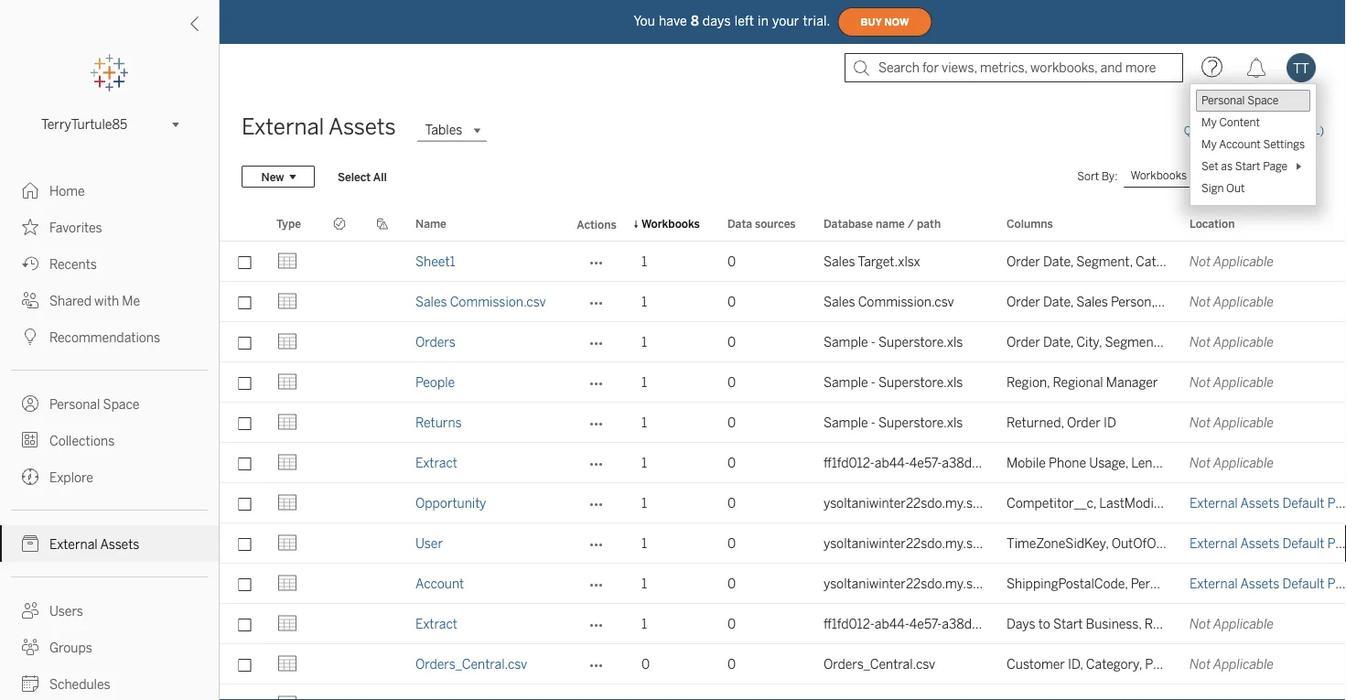 Task type: describe. For each thing, give the bounding box(es) containing it.
6 not from the top
[[1190, 455, 1211, 470]]

orders
[[415, 334, 455, 350]]

collections link
[[0, 422, 219, 458]]

have
[[659, 13, 687, 29]]

personal space my content my account settings
[[1202, 94, 1305, 151]]

customer
[[1007, 657, 1065, 672]]

1 - from the top
[[871, 334, 876, 350]]

+
[[1164, 337, 1170, 349]]

start for as
[[1235, 160, 1261, 173]]

query metadata (graphiql) link
[[1184, 124, 1324, 137]]

0 for competitor__c, lastmodifieddate__c, sdo_quip_url__c
[[728, 496, 736, 511]]

sheet1
[[415, 254, 455, 269]]

content
[[1219, 116, 1260, 129]]

order for order date, segment, category
[[1007, 254, 1040, 269]]

row containing sales commission.csv
[[220, 282, 1346, 322]]

to
[[1038, 616, 1050, 631]]

4e57- for mobile
[[909, 455, 942, 470]]

mobile
[[1007, 455, 1046, 470]]

workbooks for workbooks
[[642, 217, 700, 230]]

not applicable for mobile phone usage, lending interest, tourism outbound
[[1190, 455, 1274, 470]]

external assets default pro link for city
[[1190, 536, 1346, 551]]

main navigation. press the up and down arrow keys to access links. element
[[0, 172, 219, 700]]

database name / path
[[824, 217, 941, 230]]

personal for personal space my content my account settings
[[1202, 94, 1245, 107]]

1 sales commission.csv from the left
[[415, 294, 546, 309]]

1 horizontal spatial external assets
[[242, 114, 396, 140]]

0 for order date, segment, category
[[728, 254, 736, 269]]

0 vertical spatial region,
[[1007, 375, 1050, 390]]

you
[[634, 13, 655, 29]]

extract for mobile
[[415, 455, 457, 470]]

personal space menu item
[[1196, 90, 1310, 112]]

days to start business, region, business tax rate
[[1007, 616, 1296, 631]]

customer id, category, product not applicable
[[1007, 657, 1274, 672]]

collections
[[49, 433, 115, 448]]

table image for sheet1
[[276, 250, 298, 272]]

table image for extract
[[276, 613, 298, 635]]

external assets default pro for city
[[1190, 536, 1346, 551]]

orders_central.csv link
[[415, 657, 527, 672]]

3 applicable from the top
[[1213, 334, 1274, 350]]

out
[[1226, 182, 1245, 195]]

row containing user
[[220, 523, 1346, 564]]

table image for user
[[276, 532, 298, 554]]

table image for orders_central.csv
[[276, 653, 298, 675]]

table image for extract
[[276, 452, 298, 474]]

5 not from the top
[[1190, 415, 1211, 430]]

external for user
[[1190, 536, 1238, 551]]

assets inside main navigation. press the up and down arrow keys to access links. element
[[100, 537, 139, 552]]

sign out
[[1202, 182, 1245, 195]]

personal for personal space
[[49, 397, 100, 412]]

7 not from the top
[[1190, 616, 1211, 631]]

7 applicable from the top
[[1213, 616, 1274, 631]]

sign
[[1202, 182, 1224, 195]]

sheet1 link
[[415, 254, 455, 269]]

columns
[[1007, 217, 1053, 230]]

table image for returns
[[276, 411, 298, 433]]

1 applicable from the top
[[1213, 254, 1274, 269]]

1 orders_central.csv from the left
[[415, 657, 527, 672]]

order date, segment, category not applicable
[[1007, 254, 1274, 269]]

terryturtule85 button
[[34, 113, 185, 135]]

home
[[49, 183, 85, 199]]

tourism
[[1232, 455, 1279, 470]]

1 commission.csv from the left
[[450, 294, 546, 309]]

default for timezonesidkey, outofofficemessage, city
[[1283, 536, 1325, 551]]

assets up select all
[[329, 114, 396, 140]]

a38d- for mobile
[[942, 455, 977, 470]]

2 applicable from the top
[[1213, 294, 1274, 309]]

row containing orders_central.csv
[[220, 644, 1346, 685]]

not applicable for region, regional manager
[[1190, 375, 1274, 390]]

recommendations link
[[0, 318, 219, 355]]

table image for sales commission.csv
[[276, 291, 298, 313]]

data sources
[[728, 217, 796, 230]]

segment
[[1105, 334, 1158, 350]]

4 applicable from the top
[[1213, 375, 1274, 390]]

shared with me
[[49, 293, 140, 308]]

8 applicable from the top
[[1213, 657, 1274, 672]]

account link
[[415, 576, 464, 591]]

external assets default pro link for sdo_quip_url__c
[[1190, 496, 1346, 511]]

you have 8 days left in your trial.
[[634, 13, 830, 29]]

ff1fd012- for days
[[824, 616, 875, 631]]

sales target.xlsx
[[824, 254, 920, 269]]

city,
[[1076, 334, 1102, 350]]

row group containing sheet1
[[220, 242, 1346, 700]]

set
[[1202, 160, 1219, 173]]

date, for segment,
[[1043, 254, 1074, 269]]

4e57- for days
[[909, 616, 942, 631]]

0 for days to start business, region, business tax rate
[[728, 616, 736, 631]]

id,
[[1068, 657, 1083, 672]]

not applicable for returned, order id
[[1190, 415, 1274, 430]]

outofofficemessage,
[[1112, 536, 1236, 551]]

settings
[[1263, 138, 1305, 151]]

location
[[1190, 217, 1235, 230]]

category,
[[1086, 657, 1142, 672]]

12 row from the top
[[220, 685, 1346, 700]]

set as start page
[[1202, 160, 1288, 173]]

2 my from the top
[[1202, 138, 1217, 151]]

assets for user
[[1240, 536, 1280, 551]]

tables button
[[418, 119, 486, 141]]

1 sample - superstore.xls from the top
[[824, 334, 963, 350]]

10 row from the top
[[220, 604, 1346, 644]]

1 for days to start business, region, business tax rate
[[642, 616, 647, 631]]

sales up city,
[[1076, 294, 1108, 309]]

competitor__c, lastmodifieddate__c, sdo_quip_url__c
[[1007, 496, 1340, 511]]

1 for competitor__c, lastmodifieddate__c, sdo_quip_url__c
[[642, 496, 647, 511]]

left
[[735, 13, 754, 29]]

superstore.xls for returned,
[[879, 415, 963, 430]]

me
[[122, 293, 140, 308]]

1 for region, regional manager
[[642, 375, 647, 390]]

name
[[876, 217, 905, 230]]

shared
[[49, 293, 91, 308]]

row containing people
[[220, 362, 1346, 403]]

sample for returned,
[[824, 415, 868, 430]]

returned,
[[1007, 415, 1064, 430]]

1 for order date, city, segment
[[642, 334, 647, 350]]

select all
[[338, 170, 387, 183]]

9 1 from the top
[[642, 576, 647, 591]]

select
[[338, 170, 371, 183]]

3 not from the top
[[1190, 334, 1211, 350]]

city
[[1238, 536, 1262, 551]]

3 external assets default pro link from the top
[[1190, 576, 1346, 591]]

lending
[[1131, 455, 1178, 470]]

trial.
[[803, 13, 830, 29]]

returns link
[[415, 415, 462, 430]]

user link
[[415, 536, 443, 551]]

workbooks for workbooks (most–least)
[[1131, 169, 1187, 182]]

interest,
[[1181, 455, 1229, 470]]

user
[[415, 536, 443, 551]]

by:
[[1102, 170, 1118, 183]]

mobile phone usage, lending interest, tourism outbound
[[1007, 455, 1341, 470]]

- for region, regional manager
[[871, 375, 876, 390]]

assets for opportunity
[[1240, 496, 1280, 511]]

sort by:
[[1077, 170, 1118, 183]]

pro for city
[[1327, 536, 1346, 551]]

buy now
[[861, 16, 909, 28]]

personal space link
[[0, 385, 219, 422]]

new
[[261, 170, 284, 183]]

category
[[1136, 254, 1189, 269]]

table image for account
[[276, 572, 298, 594]]

0 for order date, sales person, region
[[728, 294, 736, 309]]

0 horizontal spatial account
[[415, 576, 464, 591]]

external inside main navigation. press the up and down arrow keys to access links. element
[[49, 537, 98, 552]]

extract link for mobile
[[415, 455, 457, 470]]

name
[[415, 217, 446, 230]]

grid containing sheet1
[[220, 207, 1346, 700]]

recents
[[49, 257, 97, 272]]

region, regional manager
[[1007, 375, 1158, 390]]

(graphiql)
[[1268, 124, 1324, 137]]

external for account
[[1190, 576, 1238, 591]]

ab44- for mobile phone usage, lending interest, tourism outbound
[[875, 455, 909, 470]]

opportunity link
[[415, 496, 486, 511]]

1 not from the top
[[1190, 254, 1211, 269]]

0 for mobile phone usage, lending interest, tourism outbound
[[728, 455, 736, 470]]

1 for timezonesidkey, outofofficemessage, city
[[642, 536, 647, 551]]

Search for views, metrics, workbooks, and more text field
[[845, 53, 1183, 82]]

1 for returned, order id
[[642, 415, 647, 430]]

ff1fd012-ab44-4e57-a38d-0afd97f726f8 for days to start business, region, business tax rate
[[824, 616, 1056, 631]]

sources
[[755, 217, 796, 230]]



Task type: vqa. For each thing, say whether or not it's contained in the screenshot.
'quick'
no



Task type: locate. For each thing, give the bounding box(es) containing it.
1 for order date, sales person, region
[[642, 294, 647, 309]]

extract down returns "link"
[[415, 455, 457, 470]]

space up collections link
[[103, 397, 139, 412]]

3 pro from the top
[[1327, 576, 1346, 591]]

0afd97f726f8 for days to start business, region, business tax rate
[[977, 616, 1056, 631]]

1 vertical spatial region,
[[1145, 616, 1188, 631]]

personal up collections
[[49, 397, 100, 412]]

3 sample from the top
[[824, 415, 868, 430]]

default down sdo_quip_url__c
[[1283, 536, 1325, 551]]

1 extract link from the top
[[415, 455, 457, 470]]

0 vertical spatial start
[[1235, 160, 1261, 173]]

0 vertical spatial external assets default pro link
[[1190, 496, 1346, 511]]

0 vertical spatial extract
[[415, 455, 457, 470]]

1 0afd97f726f8 from the top
[[977, 455, 1056, 470]]

2 commission.csv from the left
[[858, 294, 954, 309]]

7 row from the top
[[220, 483, 1346, 523]]

external assets default pro for sdo_quip_url__c
[[1190, 496, 1346, 511]]

external
[[242, 114, 324, 140], [1190, 496, 1238, 511], [1190, 536, 1238, 551], [49, 537, 98, 552], [1190, 576, 1238, 591]]

3 - from the top
[[871, 415, 876, 430]]

row containing returns
[[220, 403, 1346, 443]]

tables
[[425, 123, 462, 138]]

external assets default pro link down sdo_quip_url__c
[[1190, 536, 1346, 551]]

table image
[[276, 371, 298, 393], [276, 452, 298, 474], [276, 492, 298, 514], [276, 572, 298, 594]]

type
[[276, 217, 301, 230]]

1 table image from the top
[[276, 250, 298, 272]]

0 vertical spatial account
[[1219, 138, 1261, 151]]

external down interest,
[[1190, 496, 1238, 511]]

orders_central.csv
[[415, 657, 527, 672], [824, 657, 935, 672]]

rate
[[1269, 616, 1296, 631]]

outbound
[[1282, 455, 1341, 470]]

3 default from the top
[[1283, 576, 1325, 591]]

0 vertical spatial sample
[[824, 334, 868, 350]]

-
[[871, 334, 876, 350], [871, 375, 876, 390], [871, 415, 876, 430]]

0 vertical spatial 4e57-
[[909, 455, 942, 470]]

menu containing personal space
[[1191, 84, 1316, 205]]

space inside personal space my content my account settings
[[1247, 94, 1279, 107]]

external up 'new' popup button
[[242, 114, 324, 140]]

actions
[[577, 218, 617, 231]]

ab44- for days to start business, region, business tax rate
[[875, 616, 909, 631]]

2 vertical spatial default
[[1283, 576, 1325, 591]]

1 vertical spatial superstore.xls
[[879, 375, 963, 390]]

2 sales commission.csv from the left
[[824, 294, 954, 309]]

2 ff1fd012-ab44-4e57-a38d-0afd97f726f8 from the top
[[824, 616, 1056, 631]]

1 vertical spatial space
[[103, 397, 139, 412]]

order for order date, city, segment
[[1007, 334, 1040, 350]]

2 row from the top
[[220, 282, 1346, 322]]

order date, city, segment + 18 not applicable
[[1007, 334, 1274, 350]]

1 vertical spatial date,
[[1043, 294, 1074, 309]]

menu
[[1191, 84, 1316, 205]]

1 default from the top
[[1283, 496, 1325, 511]]

2 extract from the top
[[415, 616, 457, 631]]

1 date, from the top
[[1043, 254, 1074, 269]]

days
[[703, 13, 731, 29]]

grid
[[220, 207, 1346, 700]]

days
[[1007, 616, 1036, 631]]

1 ff1fd012- from the top
[[824, 455, 875, 470]]

- for returned, order id
[[871, 415, 876, 430]]

row group
[[220, 242, 1346, 700]]

date,
[[1043, 254, 1074, 269], [1043, 294, 1074, 309], [1043, 334, 1074, 350]]

cell
[[318, 242, 361, 282], [361, 242, 404, 282], [318, 282, 361, 322], [361, 282, 404, 322], [318, 322, 361, 362], [361, 322, 404, 362], [318, 362, 361, 403], [361, 362, 404, 403], [318, 403, 361, 443], [361, 403, 404, 443], [318, 443, 361, 483], [361, 443, 404, 483], [318, 483, 361, 523], [361, 483, 404, 523], [318, 523, 361, 564], [361, 523, 404, 564], [318, 564, 361, 604], [361, 564, 404, 604], [318, 604, 361, 644], [361, 604, 404, 644], [318, 644, 361, 685], [361, 644, 404, 685], [318, 685, 361, 700], [361, 685, 404, 700]]

4 1 from the top
[[642, 375, 647, 390]]

6 1 from the top
[[642, 455, 647, 470]]

workbooks right by: in the right of the page
[[1131, 169, 1187, 182]]

region, up product
[[1145, 616, 1188, 631]]

6 row from the top
[[220, 443, 1346, 483]]

1 vertical spatial my
[[1202, 138, 1217, 151]]

assets up tax
[[1240, 576, 1280, 591]]

0 vertical spatial external assets default pro
[[1190, 496, 1346, 511]]

space inside main navigation. press the up and down arrow keys to access links. element
[[103, 397, 139, 412]]

0 vertical spatial -
[[871, 334, 876, 350]]

tax
[[1246, 616, 1266, 631]]

not
[[1190, 254, 1211, 269], [1190, 294, 1211, 309], [1190, 334, 1211, 350], [1190, 375, 1211, 390], [1190, 415, 1211, 430], [1190, 455, 1211, 470], [1190, 616, 1211, 631], [1190, 657, 1211, 672]]

returned, order id
[[1007, 415, 1116, 430]]

0 horizontal spatial personal
[[49, 397, 100, 412]]

4 not applicable from the top
[[1190, 616, 1274, 631]]

1
[[642, 254, 647, 269], [642, 294, 647, 309], [642, 334, 647, 350], [642, 375, 647, 390], [642, 415, 647, 430], [642, 455, 647, 470], [642, 496, 647, 511], [642, 536, 647, 551], [642, 576, 647, 591], [642, 616, 647, 631]]

row containing orders
[[220, 322, 1346, 362]]

0afd97f726f8 up customer
[[977, 616, 1056, 631]]

2 table image from the top
[[276, 291, 298, 313]]

2 vertical spatial -
[[871, 415, 876, 430]]

external assets default pro link down tourism
[[1190, 496, 1346, 511]]

0 horizontal spatial commission.csv
[[450, 294, 546, 309]]

0 vertical spatial default
[[1283, 496, 1325, 511]]

id
[[1104, 415, 1116, 430]]

schedules link
[[0, 665, 219, 700]]

orders link
[[415, 334, 455, 350]]

0 vertical spatial workbooks
[[1131, 169, 1187, 182]]

row containing opportunity
[[220, 483, 1346, 523]]

1 vertical spatial extract link
[[415, 616, 457, 631]]

a38d- left days
[[942, 616, 977, 631]]

sales down sales target.xlsx
[[824, 294, 855, 309]]

0 vertical spatial my
[[1202, 116, 1217, 129]]

table image for orders
[[276, 331, 298, 353]]

sort
[[1077, 170, 1099, 183]]

2 1 from the top
[[642, 294, 647, 309]]

6 applicable from the top
[[1213, 455, 1274, 470]]

assets down tourism
[[1240, 496, 1280, 511]]

target.xlsx
[[858, 254, 920, 269]]

space up query metadata (graphiql) link
[[1247, 94, 1279, 107]]

0 for returned, order id
[[728, 415, 736, 430]]

3 table image from the top
[[276, 331, 298, 353]]

in
[[758, 13, 769, 29]]

default
[[1283, 496, 1325, 511], [1283, 536, 1325, 551], [1283, 576, 1325, 591]]

space
[[1247, 94, 1279, 107], [103, 397, 139, 412]]

1 for order date, segment, category
[[642, 254, 647, 269]]

users
[[49, 604, 83, 619]]

timezonesidkey,
[[1007, 536, 1109, 551]]

4 table image from the top
[[276, 411, 298, 433]]

0 horizontal spatial orders_central.csv
[[415, 657, 527, 672]]

2 a38d- from the top
[[942, 616, 977, 631]]

start right as
[[1235, 160, 1261, 173]]

not applicable
[[1190, 375, 1274, 390], [1190, 415, 1274, 430], [1190, 455, 1274, 470], [1190, 616, 1274, 631]]

external down explore
[[49, 537, 98, 552]]

3 external assets default pro from the top
[[1190, 576, 1346, 591]]

explore
[[49, 470, 93, 485]]

external assets up users link
[[49, 537, 139, 552]]

date, left segment,
[[1043, 254, 1074, 269]]

competitor__c,
[[1007, 496, 1096, 511]]

date, for city,
[[1043, 334, 1074, 350]]

5 table image from the top
[[276, 532, 298, 554]]

2 vertical spatial sample - superstore.xls
[[824, 415, 963, 430]]

applicable
[[1213, 254, 1274, 269], [1213, 294, 1274, 309], [1213, 334, 1274, 350], [1213, 375, 1274, 390], [1213, 415, 1274, 430], [1213, 455, 1274, 470], [1213, 616, 1274, 631], [1213, 657, 1274, 672]]

1 pro from the top
[[1327, 496, 1346, 511]]

people link
[[415, 375, 455, 390]]

external up 'business'
[[1190, 576, 1238, 591]]

2 default from the top
[[1283, 536, 1325, 551]]

4 table image from the top
[[276, 572, 298, 594]]

external assets default pro up tax
[[1190, 576, 1346, 591]]

now
[[885, 16, 909, 28]]

0 vertical spatial ff1fd012-
[[824, 455, 875, 470]]

2 orders_central.csv from the left
[[824, 657, 935, 672]]

1 vertical spatial default
[[1283, 536, 1325, 551]]

1 vertical spatial ff1fd012-ab44-4e57-a38d-0afd97f726f8
[[824, 616, 1056, 631]]

/
[[908, 217, 914, 230]]

1 vertical spatial 0afd97f726f8
[[977, 616, 1056, 631]]

external for opportunity
[[1190, 496, 1238, 511]]

space for personal space
[[103, 397, 139, 412]]

date, left person,
[[1043, 294, 1074, 309]]

sales down the database
[[824, 254, 855, 269]]

1 vertical spatial sample
[[824, 375, 868, 390]]

2 vertical spatial external assets default pro
[[1190, 576, 1346, 591]]

1 vertical spatial external assets default pro
[[1190, 536, 1346, 551]]

sales down sheet1
[[415, 294, 447, 309]]

11 row from the top
[[220, 644, 1346, 685]]

superstore.xls
[[879, 334, 963, 350], [879, 375, 963, 390], [879, 415, 963, 430]]

ff1fd012- for mobile
[[824, 455, 875, 470]]

lastmodifieddate__c,
[[1099, 496, 1226, 511]]

3 not applicable from the top
[[1190, 455, 1274, 470]]

2 vertical spatial external assets default pro link
[[1190, 576, 1346, 591]]

1 vertical spatial ff1fd012-
[[824, 616, 875, 631]]

1 ab44- from the top
[[875, 455, 909, 470]]

2 extract link from the top
[[415, 616, 457, 631]]

0 vertical spatial ab44-
[[875, 455, 909, 470]]

0 vertical spatial ff1fd012-ab44-4e57-a38d-0afd97f726f8
[[824, 455, 1056, 470]]

0 horizontal spatial workbooks
[[642, 217, 700, 230]]

my left content
[[1202, 116, 1217, 129]]

8 1 from the top
[[642, 536, 647, 551]]

a38d- for days
[[942, 616, 977, 631]]

5 row from the top
[[220, 403, 1346, 443]]

external assets default pro down sdo_quip_url__c
[[1190, 536, 1346, 551]]

1 vertical spatial workbooks
[[642, 217, 700, 230]]

default for competitor__c, lastmodifieddate__c, sdo_quip_url__c
[[1283, 496, 1325, 511]]

1 horizontal spatial personal
[[1202, 94, 1245, 107]]

extract link for days
[[415, 616, 457, 631]]

assets for account
[[1240, 576, 1280, 591]]

1 horizontal spatial commission.csv
[[858, 294, 954, 309]]

not applicable for days to start business, region, business tax rate
[[1190, 616, 1274, 631]]

buy
[[861, 16, 882, 28]]

metadata
[[1217, 124, 1265, 137]]

2 superstore.xls from the top
[[879, 375, 963, 390]]

1 4e57- from the top
[[909, 455, 942, 470]]

sales commission.csv down target.xlsx
[[824, 294, 954, 309]]

1 vertical spatial start
[[1053, 616, 1083, 631]]

7 table image from the top
[[276, 653, 298, 675]]

favorites
[[49, 220, 102, 235]]

0 for region, regional manager
[[728, 375, 736, 390]]

personal inside personal space my content my account settings
[[1202, 94, 1245, 107]]

0 vertical spatial personal
[[1202, 94, 1245, 107]]

external assets link
[[0, 525, 219, 562]]

2 sample - superstore.xls from the top
[[824, 375, 963, 390]]

4 not from the top
[[1190, 375, 1211, 390]]

table image
[[276, 250, 298, 272], [276, 291, 298, 313], [276, 331, 298, 353], [276, 411, 298, 433], [276, 532, 298, 554], [276, 613, 298, 635], [276, 653, 298, 675], [276, 693, 298, 700]]

2 vertical spatial sample
[[824, 415, 868, 430]]

3 1 from the top
[[642, 334, 647, 350]]

6 table image from the top
[[276, 613, 298, 635]]

2 not from the top
[[1190, 294, 1211, 309]]

1 vertical spatial external assets default pro link
[[1190, 536, 1346, 551]]

1 1 from the top
[[642, 254, 647, 269]]

2 ab44- from the top
[[875, 616, 909, 631]]

2 0afd97f726f8 from the top
[[977, 616, 1056, 631]]

1 vertical spatial pro
[[1327, 536, 1346, 551]]

account down metadata on the top right of the page
[[1219, 138, 1261, 151]]

row
[[220, 242, 1346, 282], [220, 282, 1346, 322], [220, 322, 1346, 362], [220, 362, 1346, 403], [220, 403, 1346, 443], [220, 443, 1346, 483], [220, 483, 1346, 523], [220, 523, 1346, 564], [220, 564, 1346, 604], [220, 604, 1346, 644], [220, 644, 1346, 685], [220, 685, 1346, 700]]

start
[[1235, 160, 1261, 173], [1053, 616, 1083, 631]]

as
[[1221, 160, 1233, 173]]

1 table image from the top
[[276, 371, 298, 393]]

extract link down account link
[[415, 616, 457, 631]]

extract link down returns "link"
[[415, 455, 457, 470]]

1 vertical spatial sample - superstore.xls
[[824, 375, 963, 390]]

0 vertical spatial space
[[1247, 94, 1279, 107]]

2 vertical spatial pro
[[1327, 576, 1346, 591]]

0 vertical spatial superstore.xls
[[879, 334, 963, 350]]

3 superstore.xls from the top
[[879, 415, 963, 430]]

0 for customer id, category, product
[[728, 657, 736, 672]]

0 horizontal spatial space
[[103, 397, 139, 412]]

2 date, from the top
[[1043, 294, 1074, 309]]

9 row from the top
[[220, 564, 1346, 604]]

1 for mobile phone usage, lending interest, tourism outbound
[[642, 455, 647, 470]]

1 horizontal spatial workbooks
[[1131, 169, 1187, 182]]

commission.csv down target.xlsx
[[858, 294, 954, 309]]

1 horizontal spatial account
[[1219, 138, 1261, 151]]

with
[[94, 293, 119, 308]]

1 external assets default pro from the top
[[1190, 496, 1346, 511]]

default down the outbound
[[1283, 496, 1325, 511]]

2 external assets default pro from the top
[[1190, 536, 1346, 551]]

space for personal space my content my account settings
[[1247, 94, 1279, 107]]

start right to
[[1053, 616, 1083, 631]]

usage,
[[1089, 455, 1128, 470]]

2 sample from the top
[[824, 375, 868, 390]]

extract for days
[[415, 616, 457, 631]]

sample - superstore.xls for returned, order id
[[824, 415, 963, 430]]

0 horizontal spatial external assets
[[49, 537, 139, 552]]

ff1fd012-ab44-4e57-a38d-0afd97f726f8 for mobile phone usage, lending interest, tourism outbound
[[824, 455, 1056, 470]]

groups link
[[0, 629, 219, 665]]

favorites link
[[0, 209, 219, 245]]

external assets inside main navigation. press the up and down arrow keys to access links. element
[[49, 537, 139, 552]]

0 for timezonesidkey, outofofficemessage, city
[[728, 536, 736, 551]]

select all button
[[326, 166, 399, 188]]

default up the rate
[[1283, 576, 1325, 591]]

0 for order date, city, segment
[[728, 334, 736, 350]]

2 vertical spatial superstore.xls
[[879, 415, 963, 430]]

2 pro from the top
[[1327, 536, 1346, 551]]

1 ff1fd012-ab44-4e57-a38d-0afd97f726f8 from the top
[[824, 455, 1056, 470]]

2 - from the top
[[871, 375, 876, 390]]

1 my from the top
[[1202, 116, 1217, 129]]

2 external assets default pro link from the top
[[1190, 536, 1346, 551]]

account down user link
[[415, 576, 464, 591]]

commission.csv
[[450, 294, 546, 309], [858, 294, 954, 309]]

region, up "returned,"
[[1007, 375, 1050, 390]]

external assets default pro down tourism
[[1190, 496, 1346, 511]]

page
[[1263, 160, 1288, 173]]

1 external assets default pro link from the top
[[1190, 496, 1346, 511]]

3 date, from the top
[[1043, 334, 1074, 350]]

external assets default pro
[[1190, 496, 1346, 511], [1190, 536, 1346, 551], [1190, 576, 1346, 591]]

2 table image from the top
[[276, 452, 298, 474]]

8 not from the top
[[1190, 657, 1211, 672]]

1 vertical spatial ab44-
[[875, 616, 909, 631]]

7 1 from the top
[[642, 496, 647, 511]]

4e57-
[[909, 455, 942, 470], [909, 616, 942, 631]]

all
[[373, 170, 387, 183]]

1 a38d- from the top
[[942, 455, 977, 470]]

0 vertical spatial 0afd97f726f8
[[977, 455, 1056, 470]]

1 horizontal spatial space
[[1247, 94, 1279, 107]]

2 vertical spatial date,
[[1043, 334, 1074, 350]]

1 row from the top
[[220, 242, 1346, 282]]

0 horizontal spatial sales commission.csv
[[415, 294, 546, 309]]

shared with me link
[[0, 282, 219, 318]]

phone
[[1049, 455, 1086, 470]]

sales commission.csv up orders link
[[415, 294, 546, 309]]

0 vertical spatial a38d-
[[942, 455, 977, 470]]

sales commission.csv
[[415, 294, 546, 309], [824, 294, 954, 309]]

sdo_quip_url__c
[[1229, 496, 1340, 511]]

terryturtule85
[[41, 117, 127, 132]]

1 extract from the top
[[415, 455, 457, 470]]

0 vertical spatial pro
[[1327, 496, 1346, 511]]

row containing account
[[220, 564, 1346, 604]]

1 vertical spatial account
[[415, 576, 464, 591]]

2 ff1fd012- from the top
[[824, 616, 875, 631]]

1 horizontal spatial sales commission.csv
[[824, 294, 954, 309]]

date, for sales
[[1043, 294, 1074, 309]]

5 1 from the top
[[642, 415, 647, 430]]

0afd97f726f8 down "returned,"
[[977, 455, 1056, 470]]

external left city
[[1190, 536, 1238, 551]]

2 not applicable from the top
[[1190, 415, 1274, 430]]

external assets up select on the top left of the page
[[242, 114, 396, 140]]

business,
[[1086, 616, 1142, 631]]

1 horizontal spatial start
[[1235, 160, 1261, 173]]

external assets default pro link up tax
[[1190, 576, 1346, 591]]

workbooks
[[1131, 169, 1187, 182], [642, 217, 700, 230]]

ff1fd012-ab44-4e57-a38d-0afd97f726f8
[[824, 455, 1056, 470], [824, 616, 1056, 631]]

my down query
[[1202, 138, 1217, 151]]

workbooks left data
[[642, 217, 700, 230]]

regional
[[1053, 375, 1103, 390]]

superstore.xls for region,
[[879, 375, 963, 390]]

assets
[[329, 114, 396, 140], [1240, 496, 1280, 511], [1240, 536, 1280, 551], [100, 537, 139, 552], [1240, 576, 1280, 591]]

start for to
[[1053, 616, 1083, 631]]

table image for people
[[276, 371, 298, 393]]

1 vertical spatial external assets
[[49, 537, 139, 552]]

0 vertical spatial date,
[[1043, 254, 1074, 269]]

commission.csv up orders link
[[450, 294, 546, 309]]

0 horizontal spatial region,
[[1007, 375, 1050, 390]]

sample for region,
[[824, 375, 868, 390]]

region
[[1158, 294, 1198, 309]]

personal inside main navigation. press the up and down arrow keys to access links. element
[[49, 397, 100, 412]]

navigation panel element
[[0, 55, 219, 700]]

5 applicable from the top
[[1213, 415, 1274, 430]]

0 horizontal spatial start
[[1053, 616, 1083, 631]]

1 sample from the top
[[824, 334, 868, 350]]

0 vertical spatial external assets
[[242, 114, 396, 140]]

1 vertical spatial personal
[[49, 397, 100, 412]]

0afd97f726f8 for mobile phone usage, lending interest, tourism outbound
[[977, 455, 1056, 470]]

1 horizontal spatial orders_central.csv
[[824, 657, 935, 672]]

extract down account link
[[415, 616, 457, 631]]

sample - superstore.xls for region, regional manager
[[824, 375, 963, 390]]

workbooks inside dropdown button
[[1131, 169, 1187, 182]]

1 vertical spatial -
[[871, 375, 876, 390]]

date, left city,
[[1043, 334, 1074, 350]]

workbooks (most–least) button
[[1123, 166, 1289, 188]]

1 vertical spatial a38d-
[[942, 616, 977, 631]]

row containing sheet1
[[220, 242, 1346, 282]]

a38d- left mobile
[[942, 455, 977, 470]]

order for order date, sales person, region
[[1007, 294, 1040, 309]]

1 superstore.xls from the top
[[879, 334, 963, 350]]

query metadata (graphiql)
[[1184, 124, 1324, 137]]

(most–least)
[[1189, 169, 1255, 182]]

0 vertical spatial extract link
[[415, 455, 457, 470]]

data
[[728, 217, 752, 230]]

8 table image from the top
[[276, 693, 298, 700]]

18
[[1172, 337, 1183, 349]]

pro for sdo_quip_url__c
[[1327, 496, 1346, 511]]

account inside personal space my content my account settings
[[1219, 138, 1261, 151]]

assets up users link
[[100, 537, 139, 552]]

2 4e57- from the top
[[909, 616, 942, 631]]

1 vertical spatial 4e57-
[[909, 616, 942, 631]]

personal space
[[49, 397, 139, 412]]

personal up content
[[1202, 94, 1245, 107]]

3 table image from the top
[[276, 492, 298, 514]]

assets down sdo_quip_url__c
[[1240, 536, 1280, 551]]

groups
[[49, 640, 92, 655]]

1 vertical spatial extract
[[415, 616, 457, 631]]

0 vertical spatial sample - superstore.xls
[[824, 334, 963, 350]]

home link
[[0, 172, 219, 209]]

8 row from the top
[[220, 523, 1346, 564]]

my
[[1202, 116, 1217, 129], [1202, 138, 1217, 151]]

1 not applicable from the top
[[1190, 375, 1274, 390]]

schedules
[[49, 677, 110, 692]]

1 horizontal spatial region,
[[1145, 616, 1188, 631]]

table image for opportunity
[[276, 492, 298, 514]]

segment,
[[1076, 254, 1133, 269]]

3 row from the top
[[220, 322, 1346, 362]]



